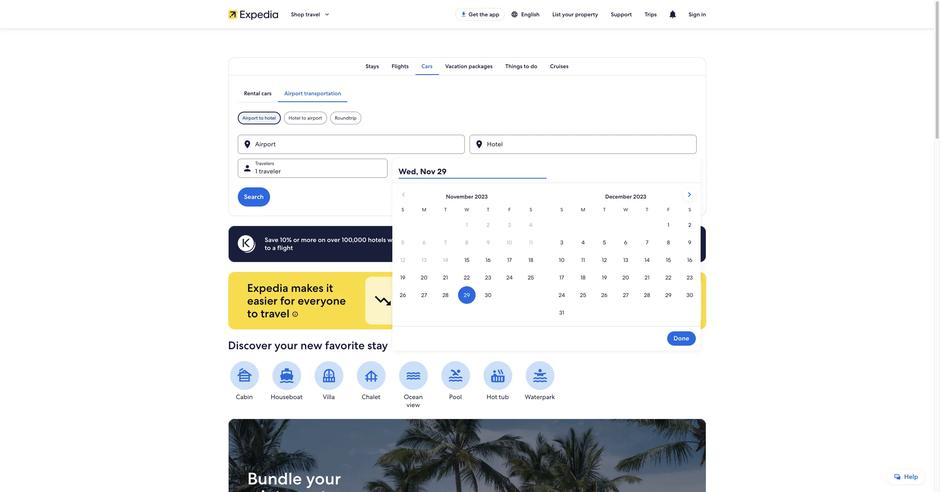 Task type: describe. For each thing, give the bounding box(es) containing it.
makes
[[291, 281, 324, 295]]

ocean
[[404, 393, 423, 401]]

cars
[[422, 63, 433, 70]]

get the app
[[469, 11, 500, 18]]

1 s from the left
[[402, 207, 405, 213]]

villa
[[323, 393, 335, 401]]

expedia makes it easier for everyone to travel
[[247, 281, 346, 321]]

cruises link
[[544, 57, 575, 75]]

0 horizontal spatial hotel
[[265, 115, 276, 121]]

and
[[677, 292, 688, 301]]

also,
[[450, 236, 464, 244]]

expedia
[[247, 281, 289, 295]]

december
[[606, 193, 633, 200]]

rewards
[[653, 300, 676, 309]]

airport transportation
[[285, 90, 342, 97]]

november
[[446, 193, 474, 200]]

100,000
[[342, 236, 367, 244]]

app
[[490, 11, 500, 18]]

chalet
[[362, 393, 381, 401]]

next month image
[[685, 190, 695, 199]]

to down rental cars link
[[259, 115, 264, 121]]

list
[[553, 11, 561, 18]]

when
[[541, 236, 557, 244]]

travel inside expedia makes it easier for everyone to travel
[[261, 306, 290, 321]]

rental cars
[[244, 90, 272, 97]]

airport for airport transportation
[[285, 90, 303, 97]]

search
[[244, 193, 264, 201]]

pool button
[[440, 361, 472, 401]]

4 t from the left
[[646, 207, 649, 213]]

earn airline miles and one key rewards
[[626, 292, 688, 309]]

bundle for bundle your winter getawa
[[247, 468, 302, 490]]

nov inside button
[[410, 167, 422, 175]]

hot tub button
[[482, 361, 515, 401]]

hot
[[487, 393, 498, 401]]

your for list
[[563, 11, 574, 18]]

rental cars link
[[238, 85, 278, 102]]

hotel
[[289, 115, 301, 121]]

or
[[294, 236, 300, 244]]

f for november 2023
[[509, 207, 511, 213]]

2023 for november 2023
[[475, 193, 488, 200]]

flight inside save 10% or more on over 100,000 hotels with member prices. also, members save up to 30% when you add a hotel to a flight
[[278, 244, 293, 252]]

vacation packages
[[446, 63, 493, 70]]

sign in button
[[683, 5, 713, 24]]

villa button
[[313, 361, 345, 401]]

30%
[[526, 236, 539, 244]]

waterpark button
[[524, 361, 557, 401]]

prices
[[399, 300, 416, 309]]

support
[[611, 11, 633, 18]]

3 s from the left
[[561, 207, 564, 213]]

save
[[265, 236, 279, 244]]

bundle your winter getawa main content
[[0, 29, 935, 492]]

flight inside get alerts if flight prices drop
[[434, 292, 449, 301]]

airport
[[308, 115, 322, 121]]

trips link
[[639, 7, 664, 22]]

november 2023
[[446, 193, 488, 200]]

to left 10%
[[265, 244, 271, 252]]

list your property link
[[546, 7, 605, 22]]

english button
[[505, 7, 546, 22]]

key
[[641, 300, 651, 309]]

shop travel
[[291, 11, 320, 18]]

trailing image
[[324, 11, 331, 18]]

discover your new favorite stay
[[228, 338, 388, 352]]

earn
[[626, 292, 639, 301]]

member
[[402, 236, 428, 244]]

alerts
[[411, 292, 427, 301]]

with
[[388, 236, 401, 244]]

one
[[626, 300, 639, 309]]

things to do
[[506, 63, 538, 70]]

on
[[318, 236, 326, 244]]

get alerts if flight prices drop
[[399, 292, 449, 309]]

stays link
[[360, 57, 386, 75]]

xsmall image
[[292, 311, 299, 317]]

miles
[[660, 292, 675, 301]]

winter
[[247, 485, 297, 492]]

29 inside button
[[424, 167, 431, 175]]

cars
[[262, 90, 272, 97]]

m for november 2023
[[422, 207, 427, 213]]

previous month image
[[399, 190, 408, 199]]

things to do link
[[500, 57, 544, 75]]

29 inside button
[[438, 166, 447, 177]]

over
[[327, 236, 340, 244]]

hotel to airport
[[289, 115, 322, 121]]

to inside bundle flight + hotel to save
[[574, 292, 580, 301]]

3 t from the left
[[604, 207, 606, 213]]

houseboat button
[[271, 361, 303, 401]]

support link
[[605, 7, 639, 22]]

members
[[465, 236, 493, 244]]



Task type: vqa. For each thing, say whether or not it's contained in the screenshot.
finding
no



Task type: locate. For each thing, give the bounding box(es) containing it.
in
[[702, 11, 707, 18]]

m up member
[[422, 207, 427, 213]]

1 horizontal spatial 29
[[438, 166, 447, 177]]

0 horizontal spatial m
[[422, 207, 427, 213]]

t down december
[[604, 207, 606, 213]]

1
[[255, 167, 258, 175]]

tab list containing rental cars
[[238, 85, 348, 102]]

t down november
[[445, 207, 447, 213]]

1 t from the left
[[445, 207, 447, 213]]

airport inside airport transportation link
[[285, 90, 303, 97]]

a right "add"
[[584, 236, 587, 244]]

save inside bundle flight + hotel to save
[[513, 300, 525, 309]]

2 s from the left
[[530, 207, 533, 213]]

get inside get the app link
[[469, 11, 479, 18]]

1 horizontal spatial f
[[668, 207, 670, 213]]

2 t from the left
[[487, 207, 490, 213]]

flights link
[[386, 57, 415, 75]]

pool
[[450, 393, 462, 401]]

do
[[531, 63, 538, 70]]

29 right nov 29 on the left of page
[[438, 166, 447, 177]]

small image
[[511, 11, 519, 18]]

wed, nov 29
[[399, 166, 447, 177]]

0 horizontal spatial airport
[[243, 115, 258, 121]]

s down previous month icon
[[402, 207, 405, 213]]

to right up
[[518, 236, 525, 244]]

tab list containing stays
[[228, 57, 707, 75]]

cabin button
[[228, 361, 261, 401]]

w
[[465, 207, 470, 213], [624, 207, 629, 213]]

2 vertical spatial your
[[306, 468, 341, 490]]

prices.
[[429, 236, 448, 244]]

0 horizontal spatial flight
[[278, 244, 293, 252]]

cruises
[[551, 63, 569, 70]]

w down november 2023
[[465, 207, 470, 213]]

hotel right "add"
[[589, 236, 604, 244]]

get for get alerts if flight prices drop
[[399, 292, 410, 301]]

t
[[445, 207, 447, 213], [487, 207, 490, 213], [604, 207, 606, 213], [646, 207, 649, 213]]

0 horizontal spatial 29
[[424, 167, 431, 175]]

favorite
[[325, 338, 365, 352]]

2 2023 from the left
[[634, 193, 647, 200]]

save left up
[[495, 236, 508, 244]]

1 horizontal spatial m
[[581, 207, 586, 213]]

2 out of 3 element
[[479, 277, 588, 325]]

to inside expedia makes it easier for everyone to travel
[[247, 306, 258, 321]]

bundle inside bundle flight + hotel to save
[[513, 292, 533, 301]]

w for december
[[624, 207, 629, 213]]

bundle your winter getawa
[[247, 468, 366, 492]]

1 horizontal spatial flight
[[434, 292, 449, 301]]

your
[[563, 11, 574, 18], [275, 338, 298, 352], [306, 468, 341, 490]]

1 2023 from the left
[[475, 193, 488, 200]]

ocean view button
[[397, 361, 430, 409]]

s up you
[[561, 207, 564, 213]]

to down the expedia
[[247, 306, 258, 321]]

travel left the trailing "image"
[[306, 11, 320, 18]]

tub
[[499, 393, 509, 401]]

flight inside bundle flight + hotel to save
[[535, 292, 550, 301]]

if
[[429, 292, 433, 301]]

2 m from the left
[[581, 207, 586, 213]]

communication center icon image
[[669, 10, 678, 19]]

hotel inside save 10% or more on over 100,000 hotels with member prices. also, members save up to 30% when you add a hotel to a flight
[[589, 236, 604, 244]]

s down 'next month' image
[[689, 207, 692, 213]]

0 vertical spatial travel
[[306, 11, 320, 18]]

save 10% or more on over 100,000 hotels with member prices. also, members save up to 30% when you add a hotel to a flight
[[265, 236, 604, 252]]

get left the alerts
[[399, 292, 410, 301]]

bundle inside bundle your winter getawa
[[247, 468, 302, 490]]

1 m from the left
[[422, 207, 427, 213]]

2 f from the left
[[668, 207, 670, 213]]

airport
[[285, 90, 303, 97], [243, 115, 258, 121]]

expedia logo image
[[228, 9, 279, 20]]

list your property
[[553, 11, 599, 18]]

0 vertical spatial bundle
[[513, 292, 533, 301]]

wed, nov 29 button
[[399, 164, 547, 179]]

tab list
[[228, 57, 707, 75], [238, 85, 348, 102]]

to right hotel
[[302, 115, 306, 121]]

1 vertical spatial tab list
[[238, 85, 348, 102]]

1 vertical spatial hotel
[[589, 236, 604, 244]]

search button
[[238, 187, 270, 207]]

0 vertical spatial get
[[469, 11, 479, 18]]

2023 right december
[[634, 193, 647, 200]]

flight left +
[[535, 292, 550, 301]]

new
[[301, 338, 323, 352]]

s up 30%
[[530, 207, 533, 213]]

2023 for december 2023
[[634, 193, 647, 200]]

shop travel button
[[285, 5, 337, 24]]

your for bundle
[[306, 468, 341, 490]]

w for november
[[465, 207, 470, 213]]

0 horizontal spatial a
[[273, 244, 276, 252]]

stay
[[368, 338, 388, 352]]

airport down rental
[[243, 115, 258, 121]]

sign
[[689, 11, 701, 18]]

hotel inside bundle flight + hotel to save
[[557, 292, 572, 301]]

save inside save 10% or more on over 100,000 hotels with member prices. also, members save up to 30% when you add a hotel to a flight
[[495, 236, 508, 244]]

1 horizontal spatial your
[[306, 468, 341, 490]]

traveler
[[259, 167, 281, 175]]

download the app button image
[[461, 11, 467, 18]]

bundle flight + hotel to save
[[513, 292, 580, 309]]

to right +
[[574, 292, 580, 301]]

1 vertical spatial airport
[[243, 115, 258, 121]]

travel inside dropdown button
[[306, 11, 320, 18]]

1 w from the left
[[465, 207, 470, 213]]

1 f from the left
[[509, 207, 511, 213]]

0 vertical spatial save
[[495, 236, 508, 244]]

a left 10%
[[273, 244, 276, 252]]

m for december 2023
[[581, 207, 586, 213]]

1 vertical spatial get
[[399, 292, 410, 301]]

airline
[[641, 292, 659, 301]]

2023 right november
[[475, 193, 488, 200]]

3 out of 3 element
[[593, 277, 702, 325]]

2 horizontal spatial flight
[[535, 292, 550, 301]]

bundle for bundle flight + hotel to save
[[513, 292, 533, 301]]

2 horizontal spatial your
[[563, 11, 574, 18]]

wed,
[[399, 166, 419, 177]]

rental
[[244, 90, 260, 97]]

to left do
[[524, 63, 530, 70]]

t down november 2023
[[487, 207, 490, 213]]

2 vertical spatial hotel
[[557, 292, 572, 301]]

get right download the app button image
[[469, 11, 479, 18]]

nov inside button
[[421, 166, 436, 177]]

shop
[[291, 11, 305, 18]]

flight
[[278, 244, 293, 252], [434, 292, 449, 301], [535, 292, 550, 301]]

view
[[407, 401, 420, 409]]

airport up hotel
[[285, 90, 303, 97]]

f
[[509, 207, 511, 213], [668, 207, 670, 213]]

everyone
[[298, 293, 346, 308]]

1 horizontal spatial travel
[[306, 11, 320, 18]]

bundle
[[513, 292, 533, 301], [247, 468, 302, 490]]

1 horizontal spatial get
[[469, 11, 479, 18]]

0 vertical spatial hotel
[[265, 115, 276, 121]]

discover
[[228, 338, 272, 352]]

your inside bundle your winter getawa
[[306, 468, 341, 490]]

travel sale activities deals image
[[228, 419, 707, 492]]

things
[[506, 63, 523, 70]]

hotel
[[265, 115, 276, 121], [589, 236, 604, 244], [557, 292, 572, 301]]

1 vertical spatial bundle
[[247, 468, 302, 490]]

done button
[[668, 331, 696, 346]]

1 vertical spatial your
[[275, 338, 298, 352]]

29 right wed,
[[424, 167, 431, 175]]

1 horizontal spatial airport
[[285, 90, 303, 97]]

flight left or
[[278, 244, 293, 252]]

cabin
[[236, 393, 253, 401]]

your for discover
[[275, 338, 298, 352]]

1 horizontal spatial w
[[624, 207, 629, 213]]

0 horizontal spatial bundle
[[247, 468, 302, 490]]

1 horizontal spatial save
[[513, 300, 525, 309]]

hot tub
[[487, 393, 509, 401]]

0 vertical spatial airport
[[285, 90, 303, 97]]

roundtrip
[[335, 115, 357, 121]]

1 traveler button
[[238, 159, 388, 178]]

for
[[281, 293, 295, 308]]

10%
[[280, 236, 292, 244]]

1 vertical spatial travel
[[261, 306, 290, 321]]

drop
[[418, 300, 432, 309]]

airport transportation link
[[278, 85, 348, 102]]

0 vertical spatial tab list
[[228, 57, 707, 75]]

up
[[509, 236, 517, 244]]

property
[[576, 11, 599, 18]]

get
[[469, 11, 479, 18], [399, 292, 410, 301]]

transportation
[[304, 90, 342, 97]]

0 horizontal spatial travel
[[261, 306, 290, 321]]

2 w from the left
[[624, 207, 629, 213]]

0 horizontal spatial get
[[399, 292, 410, 301]]

get inside get alerts if flight prices drop
[[399, 292, 410, 301]]

4 s from the left
[[689, 207, 692, 213]]

hotel left hotel
[[265, 115, 276, 121]]

1 horizontal spatial a
[[584, 236, 587, 244]]

ocean view
[[404, 393, 423, 409]]

chalet button
[[355, 361, 388, 401]]

travel left xsmall icon
[[261, 306, 290, 321]]

1 horizontal spatial bundle
[[513, 292, 533, 301]]

m up "add"
[[581, 207, 586, 213]]

packages
[[469, 63, 493, 70]]

+
[[552, 292, 555, 301]]

vacation packages link
[[439, 57, 500, 75]]

more
[[301, 236, 317, 244]]

save left +
[[513, 300, 525, 309]]

2 horizontal spatial hotel
[[589, 236, 604, 244]]

get for get the app
[[469, 11, 479, 18]]

the
[[480, 11, 488, 18]]

trips
[[645, 11, 657, 18]]

stays
[[366, 63, 379, 70]]

2023
[[475, 193, 488, 200], [634, 193, 647, 200]]

hotel right +
[[557, 292, 572, 301]]

0 horizontal spatial 2023
[[475, 193, 488, 200]]

0 horizontal spatial f
[[509, 207, 511, 213]]

easier
[[247, 293, 278, 308]]

nov 29
[[410, 167, 431, 175]]

to inside tab list
[[524, 63, 530, 70]]

nov
[[421, 166, 436, 177], [410, 167, 422, 175]]

1 horizontal spatial hotel
[[557, 292, 572, 301]]

flights
[[392, 63, 409, 70]]

airport for airport to hotel
[[243, 115, 258, 121]]

0 vertical spatial your
[[563, 11, 574, 18]]

1 vertical spatial save
[[513, 300, 525, 309]]

f for december 2023
[[668, 207, 670, 213]]

1 out of 3 element
[[365, 277, 474, 325]]

t down december 2023
[[646, 207, 649, 213]]

houseboat
[[271, 393, 303, 401]]

sign in
[[689, 11, 707, 18]]

0 horizontal spatial save
[[495, 236, 508, 244]]

a
[[584, 236, 587, 244], [273, 244, 276, 252]]

0 horizontal spatial your
[[275, 338, 298, 352]]

flight right if
[[434, 292, 449, 301]]

hotels
[[368, 236, 386, 244]]

w down december 2023
[[624, 207, 629, 213]]

1 horizontal spatial 2023
[[634, 193, 647, 200]]

0 horizontal spatial w
[[465, 207, 470, 213]]



